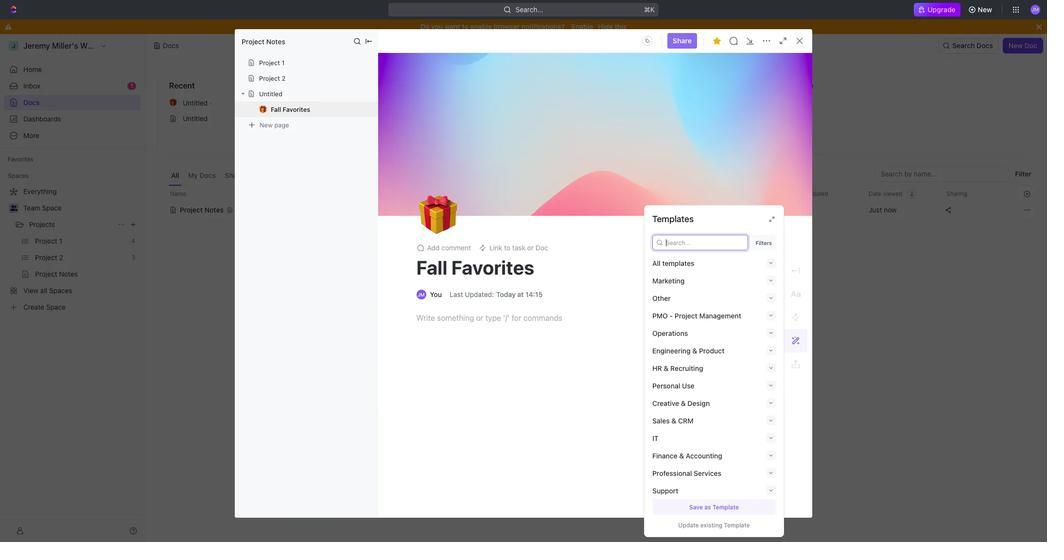 Task type: locate. For each thing, give the bounding box(es) containing it.
untitled link
[[165, 111, 437, 126], [756, 111, 1028, 126]]

1 horizontal spatial notes
[[266, 37, 285, 45]]

do
[[421, 22, 430, 31]]

& right "hr"
[[664, 364, 669, 372]]

new inside new doc button
[[1009, 41, 1023, 50]]

& left product
[[693, 347, 698, 355]]

0 vertical spatial to
[[462, 22, 469, 31]]

row
[[157, 186, 1036, 202], [157, 200, 1036, 220]]

new for new page
[[260, 121, 273, 129]]

other
[[653, 294, 671, 302]]

change cover
[[720, 200, 764, 208]]

& right finance at right bottom
[[680, 452, 684, 460]]

date for date viewed
[[869, 190, 882, 197]]

1 vertical spatial project notes
[[478, 99, 521, 107]]

all up marketing
[[653, 259, 661, 267]]

2 • from the left
[[801, 99, 804, 107]]

date viewed button
[[863, 186, 918, 201]]

0 vertical spatial template
[[713, 504, 739, 511]]

created by me
[[760, 81, 814, 90]]

0 vertical spatial fall
[[271, 106, 281, 113]]

column header
[[157, 186, 168, 202]]

2 date from the left
[[869, 190, 882, 197]]

1 inside the sidebar navigation
[[130, 82, 133, 89]]

projects
[[591, 206, 617, 214], [29, 220, 55, 229]]

doc inside button
[[1025, 41, 1038, 50]]

date inside button
[[791, 190, 804, 197]]

0 vertical spatial all
[[171, 171, 179, 179]]

projects inside the sidebar navigation
[[29, 220, 55, 229]]

last
[[450, 290, 463, 298]]

space
[[42, 204, 62, 212]]

0 horizontal spatial untitled link
[[165, 111, 437, 126]]

tab list
[[169, 166, 401, 186]]

1 for nov 1
[[806, 206, 809, 214]]

1 row from the top
[[157, 186, 1036, 202]]

browser
[[494, 22, 520, 31]]

projects down team space
[[29, 220, 55, 229]]

template right existing
[[724, 522, 750, 529]]

2 vertical spatial new
[[260, 121, 273, 129]]

to
[[462, 22, 469, 31], [504, 243, 511, 252]]

untitled • down the created by me
[[774, 99, 804, 107]]

tree
[[4, 184, 141, 315]]

fall up new page
[[271, 106, 281, 113]]

0 horizontal spatial date
[[791, 190, 804, 197]]

0 horizontal spatial to
[[462, 22, 469, 31]]

1 horizontal spatial jm
[[1032, 6, 1039, 12]]

1 horizontal spatial all
[[653, 259, 661, 267]]

doc down jm dropdown button
[[1025, 41, 1038, 50]]

& for engineering
[[693, 347, 698, 355]]

viewed
[[884, 190, 903, 197]]

doc right or
[[536, 243, 548, 252]]

finance & accounting
[[653, 452, 723, 460]]

🎁 up new page
[[259, 105, 267, 113]]

template right as
[[713, 504, 739, 511]]

1 horizontal spatial new
[[978, 5, 993, 14]]

jm up new doc
[[1032, 6, 1039, 12]]

docs link
[[4, 95, 141, 110]]

to right want
[[462, 22, 469, 31]]

0 vertical spatial 1
[[282, 59, 285, 67]]

1 vertical spatial doc
[[536, 243, 548, 252]]

all left my
[[171, 171, 179, 179]]

sales
[[653, 417, 670, 425]]

new up 'search docs'
[[978, 5, 993, 14]]

🎁 fall favorites
[[259, 105, 310, 113]]

want
[[445, 22, 460, 31]]

template for update existing template
[[724, 522, 750, 529]]

1 horizontal spatial to
[[504, 243, 511, 252]]

2 untitled link from the left
[[756, 111, 1028, 126]]

docs right search
[[977, 41, 994, 50]]

new right 'search docs'
[[1009, 41, 1023, 50]]

1 untitled • from the left
[[183, 99, 213, 107]]

untitled link for recent
[[165, 111, 437, 126]]

fall
[[271, 106, 281, 113], [417, 256, 448, 278]]

untitled link for created by me
[[756, 111, 1028, 126]]

date up just
[[869, 190, 882, 197]]

creative & design
[[653, 399, 710, 407]]

docs down the inbox
[[23, 98, 40, 107]]

new inside new button
[[978, 5, 993, 14]]

2 horizontal spatial notes
[[503, 99, 521, 107]]

1 vertical spatial all
[[653, 259, 661, 267]]

0 horizontal spatial notes
[[205, 206, 224, 214]]

date inside "button"
[[869, 190, 882, 197]]

professional
[[653, 469, 692, 477]]

2 vertical spatial 1
[[806, 206, 809, 214]]

as
[[705, 504, 711, 511]]

0 horizontal spatial jm
[[418, 292, 425, 297]]

updated
[[806, 190, 829, 197]]

0 horizontal spatial new
[[260, 121, 273, 129]]

0 horizontal spatial •
[[210, 99, 213, 107]]

0 vertical spatial new
[[978, 5, 993, 14]]

save
[[690, 504, 703, 511]]

& for sales
[[672, 417, 677, 425]]

1 horizontal spatial 1
[[282, 59, 285, 67]]

change cover button
[[714, 196, 770, 212]]

my
[[188, 171, 198, 179]]

1 vertical spatial to
[[504, 243, 511, 252]]

0 horizontal spatial -
[[670, 312, 673, 320]]

0 vertical spatial doc
[[1025, 41, 1038, 50]]

jm
[[1032, 6, 1039, 12], [418, 292, 425, 297]]

you
[[431, 22, 443, 31]]

- right pmo
[[670, 312, 673, 320]]

Search... text field
[[658, 235, 745, 250]]

0 vertical spatial jm
[[1032, 6, 1039, 12]]

task
[[513, 243, 526, 252]]

favorites button
[[4, 154, 37, 165]]

sidebar navigation
[[0, 34, 145, 542]]

1 horizontal spatial •
[[801, 99, 804, 107]]

new down 🎁 dropdown button
[[260, 121, 273, 129]]

2 horizontal spatial project notes
[[478, 99, 521, 107]]

1 horizontal spatial untitled link
[[756, 111, 1028, 126]]

doc
[[1025, 41, 1038, 50], [536, 243, 548, 252]]

all templates
[[653, 259, 695, 267]]

docs inside search docs button
[[977, 41, 994, 50]]

project
[[242, 37, 265, 45], [259, 59, 280, 67], [259, 74, 280, 82], [478, 99, 501, 107], [180, 206, 203, 214], [675, 312, 698, 320]]

user group image
[[10, 205, 17, 211]]

table
[[157, 186, 1036, 220]]

search docs
[[953, 41, 994, 50]]

1 • from the left
[[210, 99, 213, 107]]

& for finance
[[680, 452, 684, 460]]

-
[[678, 206, 682, 214], [670, 312, 673, 320]]

2 untitled • from the left
[[774, 99, 804, 107]]

1
[[282, 59, 285, 67], [130, 82, 133, 89], [806, 206, 809, 214]]

projects down location
[[591, 206, 617, 214]]

🎁 down the created
[[760, 99, 768, 107]]

untitled • down recent
[[183, 99, 213, 107]]

design
[[688, 399, 710, 407]]

date up nov
[[791, 190, 804, 197]]

updated:
[[465, 290, 494, 298]]

project notes inside row
[[180, 206, 224, 214]]

pmo
[[653, 312, 668, 320]]

date viewed
[[869, 190, 903, 197]]

0 horizontal spatial fall
[[271, 106, 281, 113]]

my docs
[[188, 171, 216, 179]]

1 vertical spatial fall
[[417, 256, 448, 278]]

fall inside 🎁 fall favorites
[[271, 106, 281, 113]]

2 vertical spatial project notes
[[180, 206, 224, 214]]

1 vertical spatial new
[[1009, 41, 1023, 50]]

new
[[978, 5, 993, 14], [1009, 41, 1023, 50], [260, 121, 273, 129]]

0 horizontal spatial 1
[[130, 82, 133, 89]]

row containing project notes
[[157, 200, 1036, 220]]

0 horizontal spatial all
[[171, 171, 179, 179]]

1 horizontal spatial project notes
[[242, 37, 285, 45]]

2 horizontal spatial 1
[[806, 206, 809, 214]]

cell
[[157, 201, 168, 219]]

new button
[[965, 2, 999, 18]]

1 untitled link from the left
[[165, 111, 437, 126]]

to right link
[[504, 243, 511, 252]]

project notes link
[[461, 95, 732, 111]]

untitled
[[259, 90, 283, 98], [183, 99, 208, 107], [774, 99, 799, 107], [183, 114, 208, 123], [774, 114, 799, 123]]

1 vertical spatial -
[[670, 312, 673, 320]]

template
[[713, 504, 739, 511], [724, 522, 750, 529]]

1 vertical spatial notes
[[503, 99, 521, 107]]

date updated
[[791, 190, 829, 197]]

notifications?
[[522, 22, 565, 31]]

hr
[[653, 364, 662, 372]]

docs right my
[[200, 171, 216, 179]]

1 horizontal spatial projects
[[591, 206, 617, 214]]

tags
[[678, 190, 691, 197]]

2 row from the top
[[157, 200, 1036, 220]]

🎁 inside 🎁 fall favorites
[[259, 105, 267, 113]]

upgrade link
[[915, 3, 961, 17]]

all button
[[169, 166, 182, 186]]

fall down add
[[417, 256, 448, 278]]

0 horizontal spatial untitled •
[[183, 99, 213, 107]]

1 horizontal spatial untitled •
[[774, 99, 804, 107]]

1 vertical spatial template
[[724, 522, 750, 529]]

1 for project 1
[[282, 59, 285, 67]]

page
[[275, 121, 289, 129]]

0 vertical spatial -
[[678, 206, 682, 214]]

untitled •
[[183, 99, 213, 107], [774, 99, 804, 107]]

just
[[869, 206, 882, 214]]

reposition button
[[668, 196, 714, 212]]

1 vertical spatial projects
[[29, 220, 55, 229]]

hr & recruiting
[[653, 364, 704, 372]]

filters button
[[752, 235, 776, 250]]

date
[[791, 190, 804, 197], [869, 190, 882, 197]]

untitled • for recent
[[183, 99, 213, 107]]

1 horizontal spatial doc
[[1025, 41, 1038, 50]]

creative
[[653, 399, 680, 407]]

1 date from the left
[[791, 190, 804, 197]]

- down tags
[[678, 206, 682, 214]]

all inside all button
[[171, 171, 179, 179]]

all for all
[[171, 171, 179, 179]]

1 horizontal spatial date
[[869, 190, 882, 197]]

1 horizontal spatial fall
[[417, 256, 448, 278]]

table containing project notes
[[157, 186, 1036, 220]]

product
[[699, 347, 725, 355]]

personal use
[[653, 382, 695, 390]]

notes
[[266, 37, 285, 45], [503, 99, 521, 107], [205, 206, 224, 214]]

crm
[[678, 417, 694, 425]]

jm left you
[[418, 292, 425, 297]]

date for date updated
[[791, 190, 804, 197]]

to inside dropdown button
[[504, 243, 511, 252]]

tree containing team space
[[4, 184, 141, 315]]

& left crm
[[672, 417, 677, 425]]

& for creative
[[681, 399, 686, 407]]

2 horizontal spatial new
[[1009, 41, 1023, 50]]

0 horizontal spatial project notes
[[180, 206, 224, 214]]

0 horizontal spatial projects
[[29, 220, 55, 229]]

1 vertical spatial 1
[[130, 82, 133, 89]]

0 horizontal spatial doc
[[536, 243, 548, 252]]

update existing template
[[679, 522, 750, 529]]

shared button
[[222, 166, 250, 186]]

& left design
[[681, 399, 686, 407]]

change
[[720, 200, 745, 208]]

2 vertical spatial notes
[[205, 206, 224, 214]]

share
[[673, 36, 692, 45]]

1 horizontal spatial -
[[678, 206, 682, 214]]



Task type: describe. For each thing, give the bounding box(es) containing it.
docs inside docs link
[[23, 98, 40, 107]]

support
[[653, 487, 679, 495]]

team space
[[23, 204, 62, 212]]

Search by name... text field
[[881, 167, 1004, 181]]

link to task or doc button
[[475, 241, 552, 255]]

filters
[[756, 240, 772, 246]]

new page
[[260, 121, 289, 129]]

me
[[803, 81, 814, 90]]

new for new doc
[[1009, 41, 1023, 50]]

docs inside my docs button
[[200, 171, 216, 179]]

projects link
[[29, 217, 114, 232]]

search
[[953, 41, 975, 50]]

you
[[430, 290, 442, 298]]

tab list containing all
[[169, 166, 401, 186]]

- inside row
[[678, 206, 682, 214]]

now
[[884, 206, 897, 214]]

jm button
[[1028, 2, 1044, 18]]

& for hr
[[664, 364, 669, 372]]

cell inside row
[[157, 201, 168, 219]]

nov
[[791, 206, 804, 214]]

today
[[497, 290, 516, 298]]

archived
[[371, 171, 399, 179]]

0 vertical spatial project notes
[[242, 37, 285, 45]]

date updated button
[[785, 186, 834, 201]]

inbox
[[23, 82, 40, 90]]

management
[[700, 312, 742, 320]]

doc inside dropdown button
[[536, 243, 548, 252]]

or
[[528, 243, 534, 252]]

favorites inside "button"
[[8, 156, 33, 163]]

by
[[792, 81, 801, 90]]

spaces
[[8, 172, 28, 179]]

accounting
[[686, 452, 723, 460]]

add
[[427, 243, 440, 252]]

last updated: today at 14:15
[[450, 290, 543, 298]]

location
[[581, 190, 605, 197]]

team
[[23, 204, 40, 212]]

archived button
[[368, 166, 401, 186]]

reposition
[[674, 200, 708, 208]]

4
[[235, 206, 240, 214]]

at
[[518, 290, 524, 298]]

new for new
[[978, 5, 993, 14]]

shared
[[225, 171, 248, 179]]

professional services
[[653, 469, 722, 477]]

search docs button
[[939, 38, 999, 54]]

link
[[490, 243, 503, 252]]

save as template
[[690, 504, 739, 511]]

sharing
[[947, 190, 968, 197]]

row containing name
[[157, 186, 1036, 202]]

team space link
[[23, 200, 139, 216]]

dashboards
[[23, 115, 61, 123]]

operations
[[653, 329, 688, 337]]

dashboards link
[[4, 111, 141, 127]]

0 vertical spatial projects
[[591, 206, 617, 214]]

fall favorites
[[417, 256, 535, 278]]

home
[[23, 65, 42, 73]]

new doc
[[1009, 41, 1038, 50]]

🎁 down recent
[[169, 99, 177, 107]]

2
[[282, 74, 286, 82]]

recruiting
[[671, 364, 704, 372]]

favorites inside 🎁 fall favorites
[[283, 106, 310, 113]]

• for recent
[[210, 99, 213, 107]]

recent
[[169, 81, 195, 90]]

existing
[[701, 522, 723, 529]]

personal
[[653, 382, 681, 390]]

comment
[[442, 243, 471, 252]]

1 vertical spatial jm
[[418, 292, 425, 297]]

finance
[[653, 452, 678, 460]]

template for save as template
[[713, 504, 739, 511]]

search...
[[516, 5, 544, 14]]

untitled • for created by me
[[774, 99, 804, 107]]

🎁 button
[[259, 105, 271, 113]]

project 2
[[259, 74, 286, 82]]

jm inside jm dropdown button
[[1032, 6, 1039, 12]]

home link
[[4, 62, 141, 77]]

🎁 up add
[[419, 192, 457, 238]]

marketing
[[653, 276, 685, 285]]

created
[[760, 81, 790, 90]]

docs up recent
[[163, 41, 179, 50]]

link to task or doc
[[490, 243, 548, 252]]

upgrade
[[928, 5, 956, 14]]

all for all templates
[[653, 259, 661, 267]]

hide
[[598, 22, 613, 31]]

sales & crm
[[653, 417, 694, 425]]

tree inside the sidebar navigation
[[4, 184, 141, 315]]

do you want to enable browser notifications? enable hide this
[[421, 22, 627, 31]]

templates
[[653, 214, 694, 224]]

enable
[[572, 22, 594, 31]]

0 vertical spatial notes
[[266, 37, 285, 45]]

project inside row
[[180, 206, 203, 214]]

⌘k
[[645, 5, 655, 14]]

my docs button
[[186, 166, 218, 186]]

engineering
[[653, 347, 691, 355]]

dropdown menu image
[[640, 33, 656, 49]]

• for created by me
[[801, 99, 804, 107]]

change cover button
[[714, 196, 770, 212]]

update
[[679, 522, 699, 529]]



Task type: vqa. For each thing, say whether or not it's contained in the screenshot.
Task Sidebar Content 'section'
no



